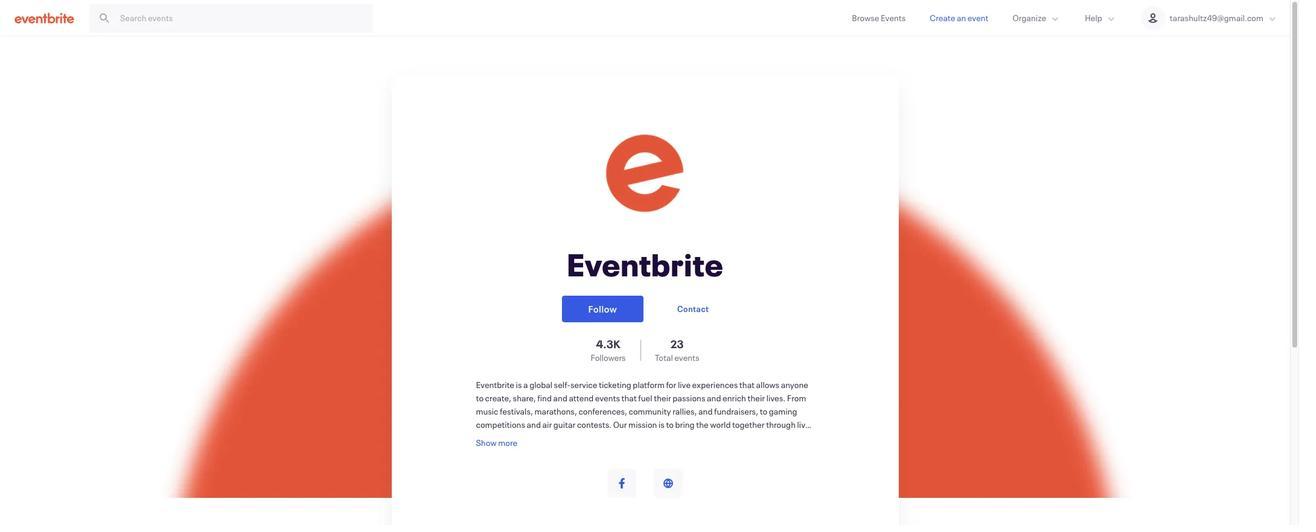 Task type: describe. For each thing, give the bounding box(es) containing it.
community
[[629, 406, 671, 417]]

2 their from the left
[[748, 393, 765, 404]]

from
[[787, 393, 806, 404]]

experiences
[[692, 379, 738, 391]]

browse events link
[[840, 0, 918, 36]]

gaming
[[769, 406, 797, 417]]

festivals,
[[500, 406, 533, 417]]

1 their from the left
[[654, 393, 671, 404]]

total
[[655, 352, 673, 364]]

follow
[[588, 302, 617, 315]]

and left air
[[527, 419, 541, 431]]

more
[[498, 437, 518, 449]]

eventbrite image
[[14, 12, 74, 24]]

music
[[476, 406, 498, 417]]

events inside eventbrite is a global self-service ticketing platform for live experiences that allows anyone to create, share, find and attend events that fuel their passions and enrich their lives. from music festivals, marathons, conferences, community rallies, and fundraisers, to gaming competitions and air guitar contests. our mission is to bring the world together through live experiences.
[[595, 393, 620, 404]]

2 vertical spatial to
[[666, 419, 674, 431]]

event
[[968, 12, 989, 24]]

help
[[1085, 12, 1103, 24]]

experiences.
[[476, 432, 524, 444]]

1 vertical spatial that
[[622, 393, 637, 404]]

create an event link
[[918, 0, 1001, 36]]

show more
[[476, 437, 518, 449]]

4.3k followers
[[591, 337, 626, 364]]

together
[[732, 419, 765, 431]]

lives.
[[767, 393, 786, 404]]

browse events
[[852, 12, 906, 24]]

contests.
[[577, 419, 612, 431]]

events inside 23 total events
[[675, 352, 700, 364]]

create an event
[[930, 12, 989, 24]]

0 vertical spatial to
[[476, 393, 484, 404]]

0 horizontal spatial live
[[678, 379, 691, 391]]

follow button
[[562, 296, 644, 322]]

fuel
[[638, 393, 653, 404]]

tarashultz49@gmail.com
[[1170, 12, 1264, 24]]

and down experiences
[[707, 393, 721, 404]]

eventbrite is a global self-service ticketing platform for live experiences that allows anyone to create, share, find and attend events that fuel their passions and enrich their lives. from music festivals, marathons, conferences, community rallies, and fundraisers, to gaming competitions and air guitar contests. our mission is to bring the world together through live experiences.
[[476, 379, 810, 444]]

organize
[[1013, 12, 1047, 24]]

service
[[571, 379, 597, 391]]

competitions
[[476, 419, 525, 431]]

4.3k
[[596, 337, 621, 351]]

rallies,
[[673, 406, 697, 417]]

through
[[766, 419, 796, 431]]

allows
[[756, 379, 780, 391]]

eventbrite for eventbrite is a global self-service ticketing platform for live experiences that allows anyone to create, share, find and attend events that fuel their passions and enrich their lives. from music festivals, marathons, conferences, community rallies, and fundraisers, to gaming competitions and air guitar contests. our mission is to bring the world together through live experiences.
[[476, 379, 515, 391]]



Task type: vqa. For each thing, say whether or not it's contained in the screenshot.
'concerts'
no



Task type: locate. For each thing, give the bounding box(es) containing it.
is down community
[[659, 419, 665, 431]]

0 horizontal spatial is
[[516, 379, 522, 391]]

is left a
[[516, 379, 522, 391]]

and up the
[[699, 406, 713, 417]]

passions
[[673, 393, 706, 404]]

create
[[930, 12, 956, 24]]

live right through
[[797, 419, 810, 431]]

eventbrite for eventbrite
[[567, 244, 724, 285]]

mission
[[629, 419, 657, 431]]

1 horizontal spatial their
[[748, 393, 765, 404]]

their down the allows
[[748, 393, 765, 404]]

eventbrite inside eventbrite is a global self-service ticketing platform for live experiences that allows anyone to create, share, find and attend events that fuel their passions and enrich their lives. from music festivals, marathons, conferences, community rallies, and fundraisers, to gaming competitions and air guitar contests. our mission is to bring the world together through live experiences.
[[476, 379, 515, 391]]

self-
[[554, 379, 571, 391]]

1 vertical spatial is
[[659, 419, 665, 431]]

a
[[524, 379, 528, 391]]

show
[[476, 437, 497, 449]]

to up music
[[476, 393, 484, 404]]

share,
[[513, 393, 536, 404]]

0 vertical spatial is
[[516, 379, 522, 391]]

find
[[538, 393, 552, 404]]

air
[[543, 419, 552, 431]]

23
[[671, 337, 684, 351]]

enrich
[[723, 393, 746, 404]]

and down self-
[[553, 393, 568, 404]]

fundraisers,
[[714, 406, 759, 417]]

conferences,
[[579, 406, 627, 417]]

live
[[678, 379, 691, 391], [797, 419, 810, 431]]

0 horizontal spatial their
[[654, 393, 671, 404]]

0 horizontal spatial to
[[476, 393, 484, 404]]

0 vertical spatial that
[[740, 379, 755, 391]]

our
[[613, 419, 627, 431]]

attend
[[569, 393, 594, 404]]

an
[[957, 12, 966, 24]]

0 horizontal spatial events
[[595, 393, 620, 404]]

live right for
[[678, 379, 691, 391]]

1 vertical spatial to
[[760, 406, 768, 417]]

and
[[553, 393, 568, 404], [707, 393, 721, 404], [699, 406, 713, 417], [527, 419, 541, 431]]

2 horizontal spatial to
[[760, 406, 768, 417]]

events
[[675, 352, 700, 364], [595, 393, 620, 404]]

help link
[[1073, 0, 1129, 36]]

1 vertical spatial events
[[595, 393, 620, 404]]

organize link
[[1001, 0, 1073, 36]]

1 vertical spatial live
[[797, 419, 810, 431]]

1 horizontal spatial live
[[797, 419, 810, 431]]

browse
[[852, 12, 880, 24]]

marathons,
[[535, 406, 577, 417]]

1 vertical spatial eventbrite
[[476, 379, 515, 391]]

the
[[696, 419, 709, 431]]

0 horizontal spatial eventbrite
[[476, 379, 515, 391]]

global
[[530, 379, 553, 391]]

to
[[476, 393, 484, 404], [760, 406, 768, 417], [666, 419, 674, 431]]

platform
[[633, 379, 665, 391]]

guitar
[[554, 419, 576, 431]]

1 horizontal spatial events
[[675, 352, 700, 364]]

contact
[[677, 303, 709, 314]]

ticketing
[[599, 379, 632, 391]]

is
[[516, 379, 522, 391], [659, 419, 665, 431]]

to left bring on the right bottom of page
[[666, 419, 674, 431]]

23 total events
[[655, 337, 700, 364]]

world
[[710, 419, 731, 431]]

that
[[740, 379, 755, 391], [622, 393, 637, 404]]

for
[[666, 379, 677, 391]]

eventbrite
[[567, 244, 724, 285], [476, 379, 515, 391]]

contact button
[[658, 296, 728, 322]]

show more button
[[476, 437, 518, 450]]

tarashultz49@gmail.com link
[[1129, 0, 1290, 36]]

0 vertical spatial eventbrite
[[567, 244, 724, 285]]

1 horizontal spatial eventbrite
[[567, 244, 724, 285]]

bring
[[675, 419, 695, 431]]

1 horizontal spatial that
[[740, 379, 755, 391]]

0 vertical spatial events
[[675, 352, 700, 364]]

1 horizontal spatial is
[[659, 419, 665, 431]]

events down '23'
[[675, 352, 700, 364]]

0 horizontal spatial that
[[622, 393, 637, 404]]

that up enrich
[[740, 379, 755, 391]]

followers
[[591, 352, 626, 364]]

create,
[[485, 393, 511, 404]]

their down for
[[654, 393, 671, 404]]

events
[[881, 12, 906, 24]]

their
[[654, 393, 671, 404], [748, 393, 765, 404]]

events up conferences,
[[595, 393, 620, 404]]

0 vertical spatial live
[[678, 379, 691, 391]]

to down lives. at the right of the page
[[760, 406, 768, 417]]

anyone
[[781, 379, 809, 391]]

that left fuel
[[622, 393, 637, 404]]

1 horizontal spatial to
[[666, 419, 674, 431]]



